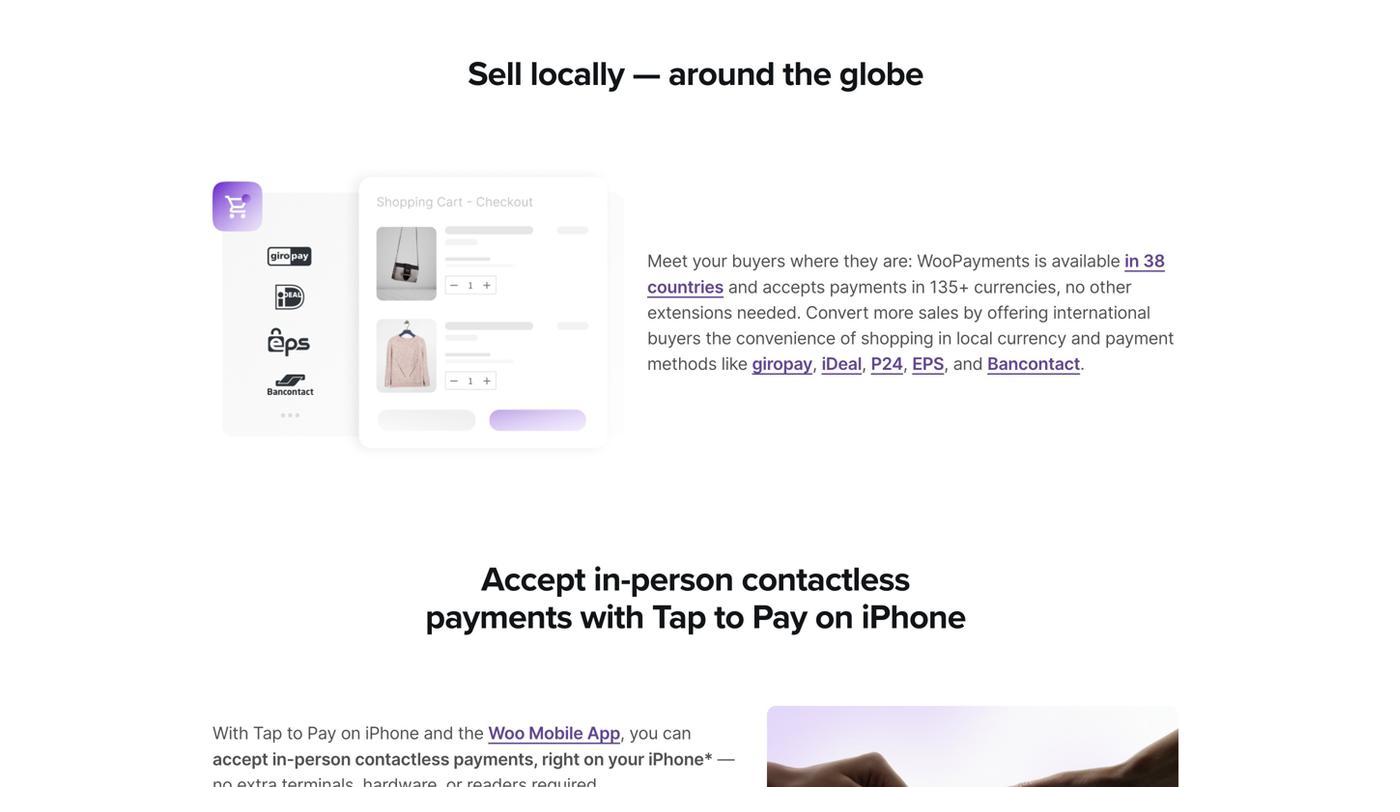 Task type: vqa. For each thing, say whether or not it's contained in the screenshot.
Mobile
yes



Task type: describe. For each thing, give the bounding box(es) containing it.
the inside "with tap to pay on iphone and the woo mobile app , you can accept in-person contactless payments, right on your iphone*"
[[458, 724, 484, 744]]

or
[[446, 775, 462, 788]]

with
[[580, 597, 644, 638]]

giropay link
[[752, 354, 813, 375]]

mobile
[[529, 724, 583, 744]]

sell locally — around the globe
[[468, 54, 924, 95]]

— no extra terminals, hardware, or readers required.
[[213, 749, 735, 788]]

hardware,
[[363, 775, 442, 788]]

ideal link
[[822, 354, 862, 375]]

to inside the accept in-person contactless payments with tap to pay on iphone
[[714, 597, 744, 638]]

needed.
[[737, 302, 801, 323]]

around
[[669, 54, 775, 95]]

currencies,
[[974, 277, 1061, 297]]

locally
[[530, 54, 624, 95]]

by
[[964, 302, 983, 323]]

, left eps
[[903, 354, 908, 375]]

person inside "with tap to pay on iphone and the woo mobile app , you can accept in-person contactless payments, right on your iphone*"
[[294, 749, 351, 770]]

required.
[[532, 775, 601, 788]]

0 horizontal spatial on
[[341, 724, 361, 744]]

and inside "with tap to pay on iphone and the woo mobile app , you can accept in-person contactless payments, right on your iphone*"
[[424, 724, 453, 744]]

p24 link
[[871, 354, 903, 375]]

no inside — no extra terminals, hardware, or readers required.
[[213, 775, 232, 788]]

extra
[[237, 775, 277, 788]]

with
[[213, 724, 249, 744]]

the inside "and accepts payments in 135+ currencies, no other extensions needed. convert more sales by offering international buyers the convenience of shopping in local currency and payment methods like"
[[706, 328, 732, 349]]

0 vertical spatial the
[[783, 54, 831, 95]]

meet your buyers where they are: woopayments is available
[[647, 251, 1125, 272]]

no inside "and accepts payments in 135+ currencies, no other extensions needed. convert more sales by offering international buyers the convenience of shopping in local currency and payment methods like"
[[1066, 277, 1085, 297]]

app
[[587, 724, 620, 744]]

0 horizontal spatial —
[[633, 54, 660, 95]]

iphone inside the accept in-person contactless payments with tap to pay on iphone
[[862, 597, 966, 638]]

tap inside the accept in-person contactless payments with tap to pay on iphone
[[652, 597, 706, 638]]

38
[[1144, 251, 1165, 272]]

135+
[[930, 277, 970, 297]]

sell
[[468, 54, 522, 95]]

extensions
[[647, 302, 733, 323]]

currency
[[998, 328, 1067, 349]]

countries
[[647, 277, 724, 297]]

convert
[[806, 302, 869, 323]]

and accepts payments in 135+ currencies, no other extensions needed. convert more sales by offering international buyers the convenience of shopping in local currency and payment methods like
[[647, 277, 1175, 375]]

iphone*
[[649, 749, 713, 770]]

and up needed.
[[728, 277, 758, 297]]

, inside "with tap to pay on iphone and the woo mobile app , you can accept in-person contactless payments, right on your iphone*"
[[620, 724, 625, 744]]

contactless inside the accept in-person contactless payments with tap to pay on iphone
[[742, 560, 910, 601]]

0 horizontal spatial in
[[912, 277, 925, 297]]

are:
[[883, 251, 913, 272]]

in- inside "with tap to pay on iphone and the woo mobile app , you can accept in-person contactless payments, right on your iphone*"
[[272, 749, 294, 770]]

shopping
[[861, 328, 934, 349]]

accept
[[481, 560, 586, 601]]

globe
[[840, 54, 924, 95]]

woo mobile app link
[[488, 724, 620, 744]]

sales
[[919, 302, 959, 323]]

.
[[1081, 354, 1085, 375]]

pay inside "with tap to pay on iphone and the woo mobile app , you can accept in-person contactless payments, right on your iphone*"
[[307, 724, 336, 744]]

eps
[[913, 354, 944, 375]]

in 38 countries link
[[647, 251, 1165, 297]]

pay inside the accept in-person contactless payments with tap to pay on iphone
[[752, 597, 807, 638]]



Task type: locate. For each thing, give the bounding box(es) containing it.
0 horizontal spatial your
[[608, 749, 645, 770]]

pay
[[752, 597, 807, 638], [307, 724, 336, 744]]

and down 'local'
[[954, 354, 983, 375]]

0 vertical spatial your
[[693, 251, 727, 272]]

1 vertical spatial the
[[706, 328, 732, 349]]

and up .
[[1071, 328, 1101, 349]]

2 horizontal spatial on
[[815, 597, 854, 638]]

in down sales
[[938, 328, 952, 349]]

the up like
[[706, 328, 732, 349]]

in
[[1125, 251, 1140, 272], [912, 277, 925, 297], [938, 328, 952, 349]]

to
[[714, 597, 744, 638], [287, 724, 303, 744]]

the left globe
[[783, 54, 831, 95]]

no down available
[[1066, 277, 1085, 297]]

tap
[[652, 597, 706, 638], [253, 724, 282, 744]]

your
[[693, 251, 727, 272], [608, 749, 645, 770]]

2 vertical spatial in
[[938, 328, 952, 349]]

1 horizontal spatial payments
[[830, 277, 907, 297]]

0 vertical spatial in-
[[594, 560, 630, 601]]

1 horizontal spatial person
[[630, 560, 734, 601]]

, left p24
[[862, 354, 867, 375]]

2 vertical spatial on
[[584, 749, 604, 770]]

payments
[[830, 277, 907, 297], [425, 597, 572, 638]]

in left 38
[[1125, 251, 1140, 272]]

— inside — no extra terminals, hardware, or readers required.
[[718, 749, 735, 770]]

readers
[[467, 775, 527, 788]]

1 vertical spatial tap
[[253, 724, 282, 744]]

1 horizontal spatial on
[[584, 749, 604, 770]]

right
[[542, 749, 580, 770]]

0 horizontal spatial payments
[[425, 597, 572, 638]]

0 vertical spatial person
[[630, 560, 734, 601]]

contactless
[[742, 560, 910, 601], [355, 749, 450, 770]]

0 vertical spatial contactless
[[742, 560, 910, 601]]

they
[[844, 251, 879, 272]]

giropay , ideal , p24 , eps , and bancontact .
[[752, 354, 1085, 375]]

0 vertical spatial iphone
[[862, 597, 966, 638]]

woo
[[488, 724, 525, 744]]

the up — no extra terminals, hardware, or readers required.
[[458, 724, 484, 744]]

1 vertical spatial in-
[[272, 749, 294, 770]]

0 vertical spatial on
[[815, 597, 854, 638]]

1 horizontal spatial pay
[[752, 597, 807, 638]]

iphone
[[862, 597, 966, 638], [365, 724, 419, 744]]

of
[[841, 328, 856, 349]]

with tap to pay on iphone and the woo mobile app , you can accept in-person contactless payments, right on your iphone*
[[213, 724, 713, 770]]

available
[[1052, 251, 1121, 272]]

accept
[[213, 749, 268, 770]]

1 vertical spatial to
[[287, 724, 303, 744]]

0 vertical spatial buyers
[[732, 251, 786, 272]]

no down the accept on the bottom left of page
[[213, 775, 232, 788]]

and up — no extra terminals, hardware, or readers required.
[[424, 724, 453, 744]]

0 vertical spatial tap
[[652, 597, 706, 638]]

— right the locally
[[633, 54, 660, 95]]

0 horizontal spatial person
[[294, 749, 351, 770]]

convenience
[[736, 328, 836, 349]]

in inside in 38 countries
[[1125, 251, 1140, 272]]

payments inside the accept in-person contactless payments with tap to pay on iphone
[[425, 597, 572, 638]]

tap inside "with tap to pay on iphone and the woo mobile app , you can accept in-person contactless payments, right on your iphone*"
[[253, 724, 282, 744]]

1 horizontal spatial iphone
[[862, 597, 966, 638]]

in-
[[594, 560, 630, 601], [272, 749, 294, 770]]

0 vertical spatial to
[[714, 597, 744, 638]]

contactless inside "with tap to pay on iphone and the woo mobile app , you can accept in-person contactless payments, right on your iphone*"
[[355, 749, 450, 770]]

giropay
[[752, 354, 813, 375]]

terminals,
[[282, 775, 358, 788]]

1 horizontal spatial to
[[714, 597, 744, 638]]

accepts
[[763, 277, 825, 297]]

1 vertical spatial on
[[341, 724, 361, 744]]

buyers inside "and accepts payments in 135+ currencies, no other extensions needed. convert more sales by offering international buyers the convenience of shopping in local currency and payment methods like"
[[647, 328, 701, 349]]

0 vertical spatial payments
[[830, 277, 907, 297]]

your down the you
[[608, 749, 645, 770]]

buyers up methods
[[647, 328, 701, 349]]

1 horizontal spatial in
[[938, 328, 952, 349]]

the
[[783, 54, 831, 95], [706, 328, 732, 349], [458, 724, 484, 744]]

0 horizontal spatial pay
[[307, 724, 336, 744]]

, left the you
[[620, 724, 625, 744]]

2 vertical spatial the
[[458, 724, 484, 744]]

iphone inside "with tap to pay on iphone and the woo mobile app , you can accept in-person contactless payments, right on your iphone*"
[[365, 724, 419, 744]]

and
[[728, 277, 758, 297], [1071, 328, 1101, 349], [954, 354, 983, 375], [424, 724, 453, 744]]

p24
[[871, 354, 903, 375]]

can
[[663, 724, 691, 744]]

more
[[874, 302, 914, 323]]

1 horizontal spatial in-
[[594, 560, 630, 601]]

1 vertical spatial iphone
[[365, 724, 419, 744]]

, left ideal link
[[813, 354, 817, 375]]

2 horizontal spatial the
[[783, 54, 831, 95]]

international
[[1053, 302, 1151, 323]]

, down sales
[[944, 354, 949, 375]]

woopayments
[[917, 251, 1030, 272]]

like
[[722, 354, 748, 375]]

on
[[815, 597, 854, 638], [341, 724, 361, 744], [584, 749, 604, 770]]

0 horizontal spatial no
[[213, 775, 232, 788]]

where
[[790, 251, 839, 272]]

meet
[[647, 251, 688, 272]]

your up countries
[[693, 251, 727, 272]]

0 vertical spatial pay
[[752, 597, 807, 638]]

your inside "with tap to pay on iphone and the woo mobile app , you can accept in-person contactless payments, right on your iphone*"
[[608, 749, 645, 770]]

local
[[957, 328, 993, 349]]

buyers up accepts
[[732, 251, 786, 272]]

1 vertical spatial person
[[294, 749, 351, 770]]

0 horizontal spatial the
[[458, 724, 484, 744]]

no
[[1066, 277, 1085, 297], [213, 775, 232, 788]]

to inside "with tap to pay on iphone and the woo mobile app , you can accept in-person contactless payments, right on your iphone*"
[[287, 724, 303, 744]]

1 horizontal spatial the
[[706, 328, 732, 349]]

other
[[1090, 277, 1132, 297]]

1 vertical spatial in
[[912, 277, 925, 297]]

you
[[630, 724, 658, 744]]

1 horizontal spatial your
[[693, 251, 727, 272]]

methods
[[647, 354, 717, 375]]

payment
[[1106, 328, 1175, 349]]

0 horizontal spatial in-
[[272, 749, 294, 770]]

0 horizontal spatial buyers
[[647, 328, 701, 349]]

1 horizontal spatial buyers
[[732, 251, 786, 272]]

0 horizontal spatial iphone
[[365, 724, 419, 744]]

ideal
[[822, 354, 862, 375]]

in- up extra
[[272, 749, 294, 770]]

1 vertical spatial payments
[[425, 597, 572, 638]]

on inside the accept in-person contactless payments with tap to pay on iphone
[[815, 597, 854, 638]]

payments,
[[454, 749, 538, 770]]

0 vertical spatial no
[[1066, 277, 1085, 297]]

0 horizontal spatial tap
[[253, 724, 282, 744]]

1 horizontal spatial —
[[718, 749, 735, 770]]

,
[[813, 354, 817, 375], [862, 354, 867, 375], [903, 354, 908, 375], [944, 354, 949, 375], [620, 724, 625, 744]]

1 vertical spatial pay
[[307, 724, 336, 744]]

0 horizontal spatial to
[[287, 724, 303, 744]]

1 vertical spatial buyers
[[647, 328, 701, 349]]

bancontact
[[988, 354, 1081, 375]]

—
[[633, 54, 660, 95], [718, 749, 735, 770]]

0 vertical spatial in
[[1125, 251, 1140, 272]]

1 vertical spatial contactless
[[355, 749, 450, 770]]

eps link
[[913, 354, 944, 375]]

1 vertical spatial —
[[718, 749, 735, 770]]

in- right accept
[[594, 560, 630, 601]]

1 horizontal spatial contactless
[[742, 560, 910, 601]]

1 vertical spatial no
[[213, 775, 232, 788]]

in 38 countries
[[647, 251, 1165, 297]]

person inside the accept in-person contactless payments with tap to pay on iphone
[[630, 560, 734, 601]]

person
[[630, 560, 734, 601], [294, 749, 351, 770]]

buyers
[[732, 251, 786, 272], [647, 328, 701, 349]]

0 horizontal spatial contactless
[[355, 749, 450, 770]]

in left 135+
[[912, 277, 925, 297]]

1 vertical spatial your
[[608, 749, 645, 770]]

accept in-person contactless payments with tap to pay on iphone
[[425, 560, 966, 638]]

payments inside "and accepts payments in 135+ currencies, no other extensions needed. convert more sales by offering international buyers the convenience of shopping in local currency and payment methods like"
[[830, 277, 907, 297]]

2 horizontal spatial in
[[1125, 251, 1140, 272]]

1 horizontal spatial tap
[[652, 597, 706, 638]]

— right iphone* at bottom
[[718, 749, 735, 770]]

is
[[1035, 251, 1047, 272]]

0 vertical spatial —
[[633, 54, 660, 95]]

in- inside the accept in-person contactless payments with tap to pay on iphone
[[594, 560, 630, 601]]

1 horizontal spatial no
[[1066, 277, 1085, 297]]

bancontact link
[[988, 354, 1081, 375]]

offering
[[988, 302, 1049, 323]]



